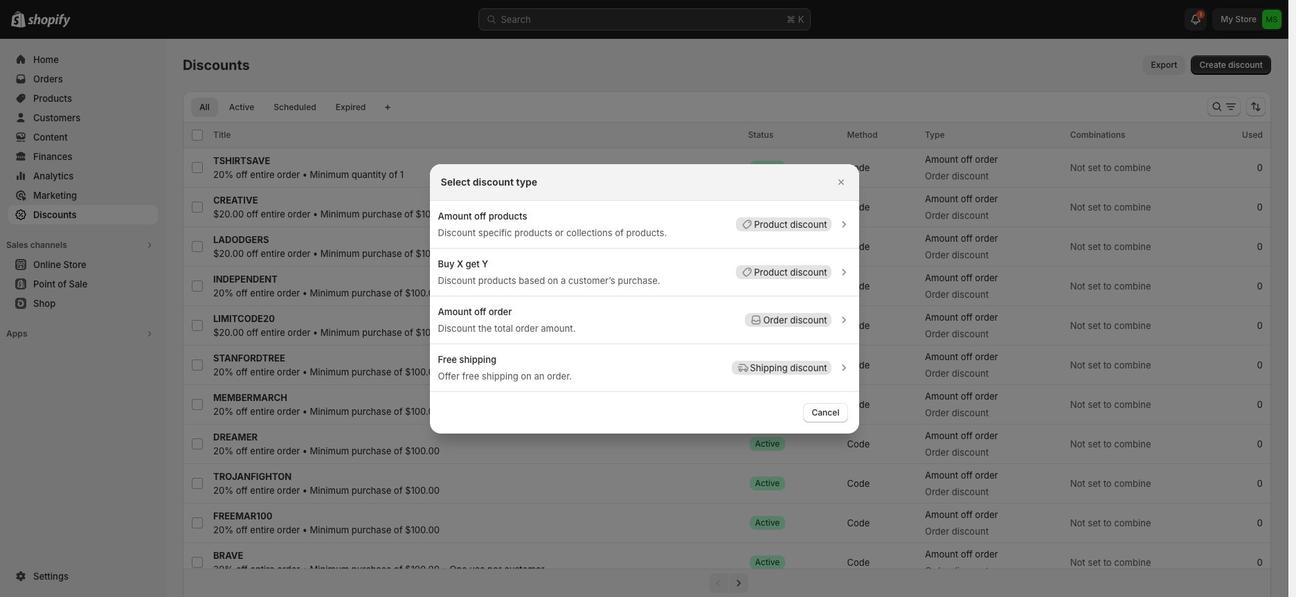 Task type: vqa. For each thing, say whether or not it's contained in the screenshot.
Text Field
no



Task type: locate. For each thing, give the bounding box(es) containing it.
pagination element
[[183, 569, 1272, 597]]

dialog
[[0, 164, 1289, 433]]

shopify image
[[28, 14, 71, 28]]

tab list
[[188, 97, 377, 117]]



